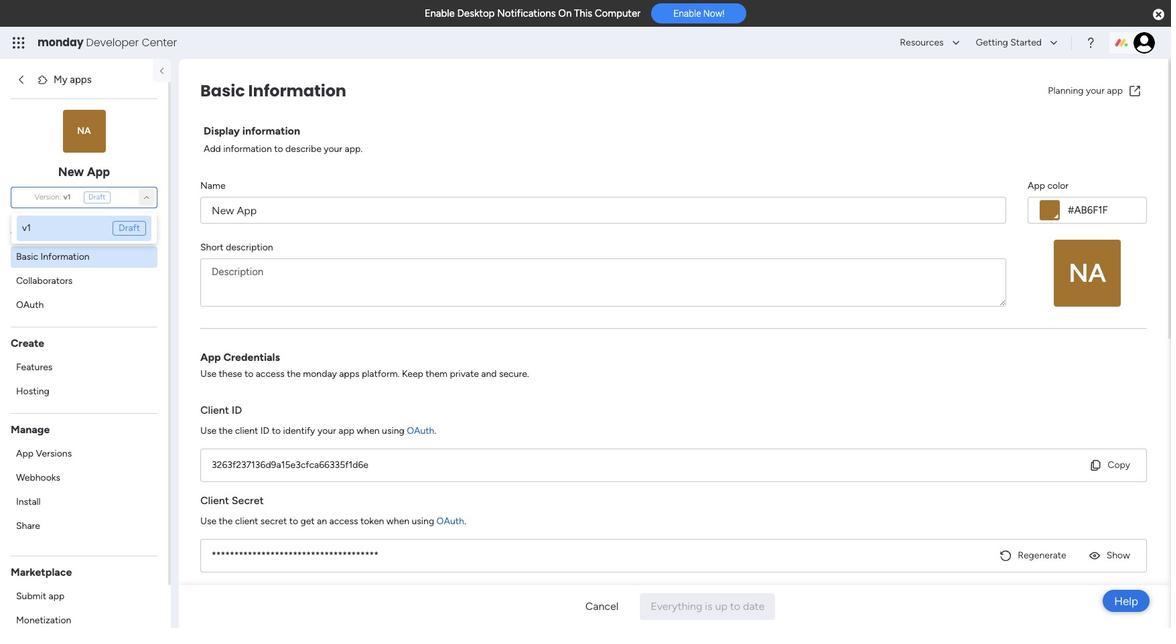 Task type: locate. For each thing, give the bounding box(es) containing it.
color
[[1048, 180, 1069, 192]]

1 vertical spatial add
[[1075, 278, 1091, 288]]

version :
[[35, 192, 61, 202]]

app versions
[[16, 448, 72, 459]]

app up icon
[[1093, 278, 1108, 288]]

platform.
[[362, 369, 400, 380]]

0 vertical spatial id
[[232, 404, 242, 417]]

planning
[[1048, 85, 1084, 96]]

0 horizontal spatial using
[[382, 425, 404, 437]]

notifications
[[497, 7, 556, 19]]

1 horizontal spatial add
[[1075, 278, 1091, 288]]

1 vertical spatial client
[[235, 516, 258, 527]]

2 vertical spatial use
[[200, 516, 216, 527]]

my apps
[[54, 74, 92, 86]]

access
[[256, 369, 285, 380], [329, 516, 358, 527]]

app down manage
[[16, 448, 34, 459]]

to inside the display information add information to describe your app.
[[274, 143, 283, 155]]

oauth link
[[11, 294, 157, 316], [407, 425, 434, 437], [437, 516, 464, 527]]

2 use from the top
[[200, 425, 216, 437]]

regenerate
[[1018, 550, 1066, 561]]

use for client secret
[[200, 516, 216, 527]]

submit app link
[[11, 586, 157, 607]]

basic
[[200, 80, 245, 102], [16, 251, 38, 262]]

1 vertical spatial na
[[1069, 258, 1106, 288]]

1 vertical spatial basic information
[[16, 251, 89, 262]]

submit
[[16, 591, 46, 602]]

2 client from the top
[[235, 516, 258, 527]]

1 horizontal spatial enable
[[673, 8, 701, 19]]

1 vertical spatial draft
[[119, 222, 140, 234]]

draft
[[88, 192, 106, 202], [119, 222, 140, 234]]

0 vertical spatial client
[[235, 425, 258, 437]]

0 horizontal spatial .
[[434, 425, 436, 437]]

identify
[[283, 425, 315, 437]]

2 horizontal spatial oauth
[[437, 516, 464, 527]]

0 vertical spatial oauth
[[16, 299, 44, 311]]

1 client from the top
[[235, 425, 258, 437]]

1 horizontal spatial .
[[464, 516, 466, 527]]

use down client id
[[200, 425, 216, 437]]

app right new
[[87, 164, 110, 179]]

Description text field
[[200, 259, 1006, 307]]

draft down new app
[[88, 192, 106, 202]]

1 vertical spatial apps
[[339, 369, 359, 380]]

your for information
[[324, 143, 342, 155]]

1 vertical spatial your
[[324, 143, 342, 155]]

your inside the display information add information to describe your app.
[[324, 143, 342, 155]]

center
[[142, 35, 177, 50]]

keep
[[402, 369, 423, 380]]

0 vertical spatial monday
[[38, 35, 83, 50]]

dapulse close image
[[1153, 8, 1164, 21]]

1 horizontal spatial id
[[261, 425, 270, 437]]

the
[[287, 369, 301, 380], [219, 425, 233, 437], [219, 516, 233, 527]]

basic information up the display information add information to describe your app.
[[200, 80, 346, 102]]

app up these
[[200, 351, 221, 364]]

add
[[204, 143, 221, 155], [1075, 278, 1091, 288]]

enable inside button
[[673, 8, 701, 19]]

use down client secret
[[200, 516, 216, 527]]

access inside app credentials use these to access the monday apps platform. keep them private and secure.
[[256, 369, 285, 380]]

to left describe in the left of the page
[[274, 143, 283, 155]]

the for id
[[219, 425, 233, 437]]

to left identify
[[272, 425, 281, 437]]

copy
[[1108, 460, 1130, 471]]

apps left platform.
[[339, 369, 359, 380]]

draft up basic information link
[[119, 222, 140, 234]]

id down these
[[232, 404, 242, 417]]

na
[[77, 125, 91, 137], [1069, 258, 1106, 288]]

1 horizontal spatial draft
[[119, 222, 140, 234]]

enable
[[425, 7, 455, 19], [673, 8, 701, 19]]

basic down general
[[16, 251, 38, 262]]

to left get
[[289, 516, 298, 527]]

information
[[248, 80, 346, 102], [41, 251, 89, 262]]

na up new app
[[77, 125, 91, 137]]

getting started
[[976, 37, 1042, 48]]

0 vertical spatial use
[[200, 369, 216, 380]]

1 vertical spatial use
[[200, 425, 216, 437]]

2 vertical spatial the
[[219, 516, 233, 527]]

use left these
[[200, 369, 216, 380]]

the for secret
[[219, 516, 233, 527]]

1 horizontal spatial access
[[329, 516, 358, 527]]

the down client secret
[[219, 516, 233, 527]]

version
[[35, 192, 59, 202]]

0 vertical spatial .
[[434, 425, 436, 437]]

0 vertical spatial using
[[382, 425, 404, 437]]

features
[[16, 361, 52, 373]]

using right token
[[412, 516, 434, 527]]

when right token
[[386, 516, 409, 527]]

0 vertical spatial access
[[256, 369, 285, 380]]

app left "color"
[[1028, 180, 1045, 192]]

cancel
[[585, 600, 619, 613]]

1 vertical spatial id
[[261, 425, 270, 437]]

0 vertical spatial add
[[204, 143, 221, 155]]

0 vertical spatial the
[[287, 369, 301, 380]]

versions
[[36, 448, 72, 459]]

app
[[1107, 85, 1123, 96], [1093, 278, 1108, 288], [339, 425, 354, 437], [49, 591, 64, 602]]

v1 right the : at the top left of page
[[63, 192, 71, 202]]

the inside app credentials use these to access the monday apps platform. keep them private and secure.
[[287, 369, 301, 380]]

1 horizontal spatial oauth link
[[407, 425, 434, 437]]

client down secret
[[235, 516, 258, 527]]

1 vertical spatial client
[[200, 494, 229, 507]]

0 vertical spatial basic information
[[200, 80, 346, 102]]

2 horizontal spatial oauth link
[[437, 516, 464, 527]]

webhooks link
[[11, 467, 157, 489]]

v1
[[63, 192, 71, 202], [22, 222, 31, 234]]

add down display
[[204, 143, 221, 155]]

1 vertical spatial v1
[[22, 222, 31, 234]]

information up collaborators link
[[41, 251, 89, 262]]

id left identify
[[261, 425, 270, 437]]

new
[[58, 164, 84, 179]]

to
[[274, 143, 283, 155], [244, 369, 253, 380], [272, 425, 281, 437], [289, 516, 298, 527]]

1 vertical spatial access
[[329, 516, 358, 527]]

when
[[357, 425, 380, 437], [386, 516, 409, 527]]

basic information link
[[11, 246, 157, 268]]

enable now! button
[[651, 4, 747, 24]]

1 horizontal spatial oauth
[[407, 425, 434, 437]]

to for use the client id to identify your app when using oauth .
[[272, 425, 281, 437]]

app right planning
[[1107, 85, 1123, 96]]

1 vertical spatial the
[[219, 425, 233, 437]]

your
[[1086, 85, 1105, 96], [324, 143, 342, 155], [318, 425, 336, 437]]

show
[[1107, 550, 1130, 561]]

1 vertical spatial using
[[412, 516, 434, 527]]

0 horizontal spatial monday
[[38, 35, 83, 50]]

0 horizontal spatial draft
[[88, 192, 106, 202]]

3 use from the top
[[200, 516, 216, 527]]

1 horizontal spatial v1
[[63, 192, 71, 202]]

information
[[242, 125, 300, 137], [223, 143, 272, 155]]

.
[[434, 425, 436, 437], [464, 516, 466, 527]]

regenerate button
[[994, 545, 1072, 567]]

your right planning
[[1086, 85, 1105, 96]]

show button
[[1083, 545, 1136, 567]]

0 vertical spatial client
[[200, 404, 229, 417]]

secret
[[261, 516, 287, 527]]

app for versions
[[16, 448, 34, 459]]

0 horizontal spatial na
[[77, 125, 91, 137]]

cancel button
[[575, 594, 629, 620]]

to inside app credentials use these to access the monday apps platform. keep them private and secure.
[[244, 369, 253, 380]]

the down client id
[[219, 425, 233, 437]]

using down platform.
[[382, 425, 404, 437]]

0 vertical spatial na
[[77, 125, 91, 137]]

access right the "an"
[[329, 516, 358, 527]]

information up the display information add information to describe your app.
[[248, 80, 346, 102]]

when down platform.
[[357, 425, 380, 437]]

use the client secret to get an access token when using oauth .
[[200, 516, 466, 527]]

0 horizontal spatial oauth link
[[11, 294, 157, 316]]

your right identify
[[318, 425, 336, 437]]

1 vertical spatial oauth link
[[407, 425, 434, 437]]

monday up use the client id to identify your app when using oauth .
[[303, 369, 337, 380]]

na up icon
[[1069, 258, 1106, 288]]

client for secret
[[235, 516, 258, 527]]

hosting
[[16, 386, 49, 397]]

1 vertical spatial when
[[386, 516, 409, 527]]

0 vertical spatial oauth link
[[11, 294, 157, 316]]

use
[[200, 369, 216, 380], [200, 425, 216, 437], [200, 516, 216, 527]]

enable for enable now!
[[673, 8, 701, 19]]

client down client id
[[235, 425, 258, 437]]

0 vertical spatial your
[[1086, 85, 1105, 96]]

2 client from the top
[[200, 494, 229, 507]]

client
[[200, 404, 229, 417], [200, 494, 229, 507]]

share link
[[11, 516, 157, 537]]

client
[[235, 425, 258, 437], [235, 516, 258, 527]]

help image
[[1084, 36, 1097, 50]]

0 horizontal spatial when
[[357, 425, 380, 437]]

credentials
[[223, 351, 280, 364]]

apps right my
[[70, 74, 92, 86]]

1 horizontal spatial na
[[1069, 258, 1106, 288]]

0 horizontal spatial apps
[[70, 74, 92, 86]]

app inside + add app icon
[[1093, 278, 1108, 288]]

2 vertical spatial oauth link
[[437, 516, 464, 527]]

your inside button
[[1086, 85, 1105, 96]]

0 horizontal spatial add
[[204, 143, 221, 155]]

access down the credentials
[[256, 369, 285, 380]]

secure.
[[499, 369, 529, 380]]

short description
[[200, 242, 273, 253]]

1 horizontal spatial basic information
[[200, 80, 346, 102]]

this
[[574, 7, 592, 19]]

basic information
[[200, 80, 346, 102], [16, 251, 89, 262]]

basic information up collaborators
[[16, 251, 89, 262]]

1 vertical spatial .
[[464, 516, 466, 527]]

resources button
[[892, 32, 965, 54]]

0 horizontal spatial enable
[[425, 7, 455, 19]]

information up describe in the left of the page
[[242, 125, 300, 137]]

using
[[382, 425, 404, 437], [412, 516, 434, 527]]

1 vertical spatial monday
[[303, 369, 337, 380]]

0 vertical spatial basic
[[200, 80, 245, 102]]

enable desktop notifications on this computer
[[425, 7, 641, 19]]

0 horizontal spatial information
[[41, 251, 89, 262]]

short
[[200, 242, 223, 253]]

client down these
[[200, 404, 229, 417]]

0 horizontal spatial id
[[232, 404, 242, 417]]

0 horizontal spatial basic
[[16, 251, 38, 262]]

enable left "desktop" at the left of page
[[425, 7, 455, 19]]

app
[[87, 164, 110, 179], [1028, 180, 1045, 192], [200, 351, 221, 364], [16, 448, 34, 459]]

2 vertical spatial your
[[318, 425, 336, 437]]

enable left the now! at top right
[[673, 8, 701, 19]]

basic up display
[[200, 80, 245, 102]]

marketplace
[[11, 566, 72, 579]]

1 use from the top
[[200, 369, 216, 380]]

getting
[[976, 37, 1008, 48]]

+ add app icon
[[1067, 278, 1108, 299]]

client for id
[[235, 425, 258, 437]]

information down display
[[223, 143, 272, 155]]

0 vertical spatial information
[[248, 80, 346, 102]]

1 horizontal spatial monday
[[303, 369, 337, 380]]

1 horizontal spatial basic
[[200, 80, 245, 102]]

client left secret
[[200, 494, 229, 507]]

display information add information to describe your app.
[[204, 125, 363, 155]]

your left app.
[[324, 143, 342, 155]]

0 horizontal spatial access
[[256, 369, 285, 380]]

monday up my
[[38, 35, 83, 50]]

1 client from the top
[[200, 404, 229, 417]]

to down the credentials
[[244, 369, 253, 380]]

add up icon
[[1075, 278, 1091, 288]]

oauth link for client id
[[407, 425, 434, 437]]

client for client id
[[200, 404, 229, 417]]

app inside app credentials use these to access the monday apps platform. keep them private and secure.
[[200, 351, 221, 364]]

1 horizontal spatial apps
[[339, 369, 359, 380]]

the up identify
[[287, 369, 301, 380]]

v1 up collaborators
[[22, 222, 31, 234]]

:
[[59, 192, 61, 202]]



Task type: describe. For each thing, give the bounding box(es) containing it.
enable now!
[[673, 8, 725, 19]]

client secret
[[200, 494, 264, 507]]

these
[[219, 369, 242, 380]]

0 vertical spatial information
[[242, 125, 300, 137]]

monetization link
[[11, 610, 157, 628]]

apps inside app credentials use these to access the monday apps platform. keep them private and secure.
[[339, 369, 359, 380]]

your for the
[[318, 425, 336, 437]]

+
[[1067, 278, 1073, 288]]

3263f237136d9a15e3cfca66335f1d6e
[[212, 460, 368, 471]]

webhooks
[[16, 472, 60, 483]]

0 horizontal spatial oauth
[[16, 299, 44, 311]]

app for color
[[1028, 180, 1045, 192]]

submit app
[[16, 591, 64, 602]]

1 vertical spatial oauth
[[407, 425, 434, 437]]

app right identify
[[339, 425, 354, 437]]

1 vertical spatial basic
[[16, 251, 38, 262]]

collaborators
[[16, 275, 73, 286]]

hosting link
[[11, 381, 157, 402]]

features link
[[11, 357, 157, 378]]

install link
[[11, 491, 157, 513]]

0 vertical spatial when
[[357, 425, 380, 437]]

client for client secret
[[200, 494, 229, 507]]

use for client id
[[200, 425, 216, 437]]

0 horizontal spatial v1
[[22, 222, 31, 234]]

monetization
[[16, 615, 71, 626]]

resources
[[900, 37, 944, 48]]

them
[[426, 369, 448, 380]]

to for app credentials use these to access the monday apps platform. keep them private and secure.
[[244, 369, 253, 380]]

description
[[226, 242, 273, 253]]

0 horizontal spatial basic information
[[16, 251, 89, 262]]

planning your app button
[[1043, 80, 1147, 102]]

developer
[[86, 35, 139, 50]]

enable for enable desktop notifications on this computer
[[425, 7, 455, 19]]

icon
[[1079, 289, 1096, 299]]

app inside button
[[1107, 85, 1123, 96]]

select product image
[[12, 36, 25, 50]]

client id
[[200, 404, 242, 417]]

collaborators link
[[11, 270, 157, 292]]

use the client id to identify your app when using oauth .
[[200, 425, 436, 437]]

secret
[[232, 494, 264, 507]]

private
[[450, 369, 479, 380]]

an
[[317, 516, 327, 527]]

1 horizontal spatial when
[[386, 516, 409, 527]]

and
[[481, 369, 497, 380]]

general
[[11, 226, 49, 239]]

1 vertical spatial information
[[223, 143, 272, 155]]

*************************************
[[212, 550, 379, 561]]

app color
[[1028, 180, 1069, 192]]

#ab6f1f
[[1068, 204, 1108, 216]]

my
[[54, 74, 67, 86]]

1 horizontal spatial information
[[248, 80, 346, 102]]

Name text field
[[200, 197, 1006, 224]]

2 vertical spatial oauth
[[437, 516, 464, 527]]

app.
[[345, 143, 363, 155]]

oauth link for client secret
[[437, 516, 464, 527]]

0 vertical spatial draft
[[88, 192, 106, 202]]

kendall parks image
[[1134, 32, 1155, 54]]

copy button
[[1084, 455, 1136, 476]]

now!
[[703, 8, 725, 19]]

token
[[360, 516, 384, 527]]

describe
[[285, 143, 321, 155]]

new app
[[58, 164, 110, 179]]

monday inside app credentials use these to access the monday apps platform. keep them private and secure.
[[303, 369, 337, 380]]

getting started button
[[968, 32, 1063, 54]]

add inside + add app icon
[[1075, 278, 1091, 288]]

install
[[16, 496, 41, 508]]

create
[[11, 337, 44, 349]]

help button
[[1103, 590, 1150, 612]]

get
[[300, 516, 315, 527]]

started
[[1011, 37, 1042, 48]]

computer
[[595, 7, 641, 19]]

help
[[1114, 595, 1138, 608]]

to for display information add information to describe your app.
[[274, 143, 283, 155]]

to for use the client secret to get an access token when using oauth .
[[289, 516, 298, 527]]

app credentials use these to access the monday apps platform. keep them private and secure.
[[200, 351, 529, 380]]

planning your app
[[1048, 85, 1123, 96]]

1 horizontal spatial using
[[412, 516, 434, 527]]

0 vertical spatial apps
[[70, 74, 92, 86]]

add inside the display information add information to describe your app.
[[204, 143, 221, 155]]

name
[[200, 180, 225, 192]]

on
[[558, 7, 572, 19]]

use inside app credentials use these to access the monday apps platform. keep them private and secure.
[[200, 369, 216, 380]]

1 vertical spatial information
[[41, 251, 89, 262]]

monday developer center
[[38, 35, 177, 50]]

share
[[16, 520, 40, 532]]

manage
[[11, 423, 50, 436]]

display
[[204, 125, 240, 137]]

0 vertical spatial v1
[[63, 192, 71, 202]]

app for credentials
[[200, 351, 221, 364]]

app right submit
[[49, 591, 64, 602]]

desktop
[[457, 7, 495, 19]]

app versions link
[[11, 443, 157, 465]]



Task type: vqa. For each thing, say whether or not it's contained in the screenshot.
bottom Options icon
no



